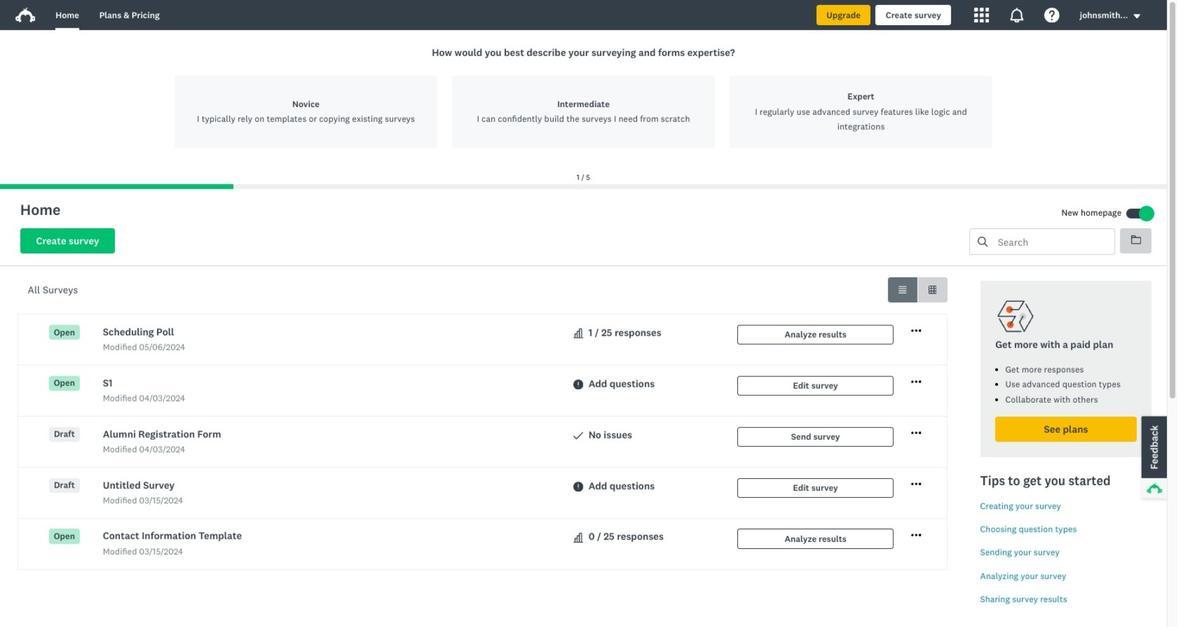Task type: vqa. For each thing, say whether or not it's contained in the screenshot.
1st Brand logo
yes



Task type: describe. For each thing, give the bounding box(es) containing it.
2 open menu image from the top
[[911, 480, 922, 490]]

1 open menu image from the top
[[911, 330, 922, 332]]

response based pricing icon image
[[995, 296, 1036, 337]]

warning image
[[573, 482, 583, 492]]

1 brand logo image from the top
[[15, 5, 35, 25]]

response count image for 1st open menu image
[[573, 329, 583, 339]]

4 open menu image from the top
[[911, 428, 922, 438]]

3 open menu image from the top
[[911, 531, 922, 541]]

6 open menu image from the top
[[911, 483, 922, 486]]

2 response count image from the top
[[573, 533, 583, 543]]

5 open menu image from the top
[[911, 432, 922, 435]]

no issues image
[[573, 431, 583, 441]]

1 response count image from the top
[[573, 329, 583, 339]]

response count image for fourth open menu icon
[[573, 533, 583, 543]]



Task type: locate. For each thing, give the bounding box(es) containing it.
3 open menu image from the top
[[911, 381, 922, 384]]

open menu image
[[911, 330, 922, 332], [911, 377, 922, 387], [911, 381, 922, 384], [911, 428, 922, 438], [911, 432, 922, 435], [911, 483, 922, 486]]

1 vertical spatial response count image
[[573, 533, 583, 543]]

1 response count image from the top
[[573, 329, 583, 339]]

folders image
[[1131, 235, 1141, 245], [1131, 236, 1141, 245]]

2 brand logo image from the top
[[15, 8, 35, 23]]

response count image
[[573, 329, 583, 339], [573, 533, 583, 543]]

response count image up warning image at the bottom
[[573, 329, 583, 339]]

1 open menu image from the top
[[911, 326, 922, 336]]

response count image up warning image at the bottom
[[573, 329, 583, 339]]

dropdown arrow icon image
[[1133, 12, 1142, 20], [1134, 14, 1141, 18]]

2 open menu image from the top
[[911, 377, 922, 387]]

1 vertical spatial response count image
[[573, 533, 583, 543]]

search image
[[978, 237, 988, 247], [978, 237, 988, 247]]

help icon image
[[1045, 8, 1060, 23]]

1 folders image from the top
[[1131, 235, 1141, 245]]

open menu image
[[911, 326, 922, 336], [911, 480, 922, 490], [911, 531, 922, 541], [911, 534, 922, 537]]

response count image
[[573, 329, 583, 339], [573, 533, 583, 543]]

response count image down warning icon
[[573, 533, 583, 543]]

brand logo image
[[15, 5, 35, 25], [15, 8, 35, 23]]

warning image
[[573, 380, 583, 390]]

group
[[888, 278, 947, 303]]

2 response count image from the top
[[573, 533, 583, 543]]

0 vertical spatial response count image
[[573, 329, 583, 339]]

Search text field
[[988, 229, 1114, 255]]

dialog
[[0, 30, 1167, 190]]

products icon image
[[974, 8, 989, 23], [974, 8, 989, 23]]

0 vertical spatial response count image
[[573, 329, 583, 339]]

2 folders image from the top
[[1131, 236, 1141, 245]]

4 open menu image from the top
[[911, 534, 922, 537]]

notification center icon image
[[1009, 8, 1024, 23]]

response count image down warning icon
[[573, 533, 583, 543]]



